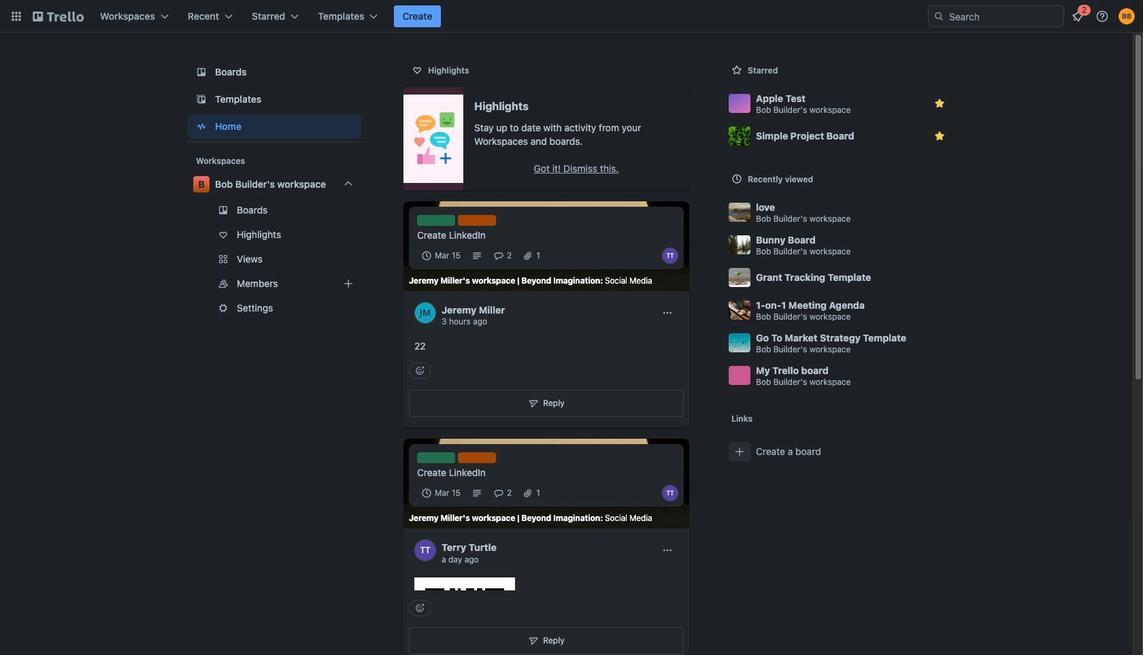 Task type: locate. For each thing, give the bounding box(es) containing it.
color: green, title: none image
[[417, 215, 455, 226], [417, 453, 455, 464]]

1 color: orange, title: none image from the top
[[458, 215, 496, 226]]

search image
[[934, 11, 945, 22]]

0 vertical spatial color: green, title: none image
[[417, 215, 455, 226]]

2 color: green, title: none image from the top
[[417, 453, 455, 464]]

color: orange, title: none image
[[458, 215, 496, 226], [458, 453, 496, 464]]

primary element
[[0, 0, 1144, 33]]

color: orange, title: none image for add reaction image
[[458, 215, 496, 226]]

1 vertical spatial color: green, title: none image
[[417, 453, 455, 464]]

1 color: green, title: none image from the top
[[417, 215, 455, 226]]

bob builder (bobbuilder40) image
[[1119, 8, 1135, 25]]

open information menu image
[[1096, 10, 1110, 23]]

2 notifications image
[[1070, 8, 1086, 25]]

back to home image
[[33, 5, 84, 27]]

1 vertical spatial color: orange, title: none image
[[458, 453, 496, 464]]

0 vertical spatial color: orange, title: none image
[[458, 215, 496, 226]]

color: green, title: none image for color: orange, title: none image corresponding to add reaction image
[[417, 215, 455, 226]]

add image
[[340, 276, 357, 292]]

2 color: orange, title: none image from the top
[[458, 453, 496, 464]]

add reaction image
[[409, 601, 431, 617]]

color: orange, title: none image for add reaction icon
[[458, 453, 496, 464]]



Task type: describe. For each thing, give the bounding box(es) containing it.
home image
[[193, 118, 210, 135]]

add reaction image
[[409, 363, 431, 379]]

Search field
[[945, 6, 1064, 27]]

click to unstar apple test. it will be removed from your starred list. image
[[933, 97, 947, 110]]

template board image
[[193, 91, 210, 108]]

board image
[[193, 64, 210, 80]]

click to unstar simple project board. it will be removed from your starred list. image
[[933, 129, 947, 143]]

color: green, title: none image for color: orange, title: none image related to add reaction icon
[[417, 453, 455, 464]]

trello card qr code\_\(1\).png image
[[415, 578, 515, 656]]



Task type: vqa. For each thing, say whether or not it's contained in the screenshot.
leftmost sm image
no



